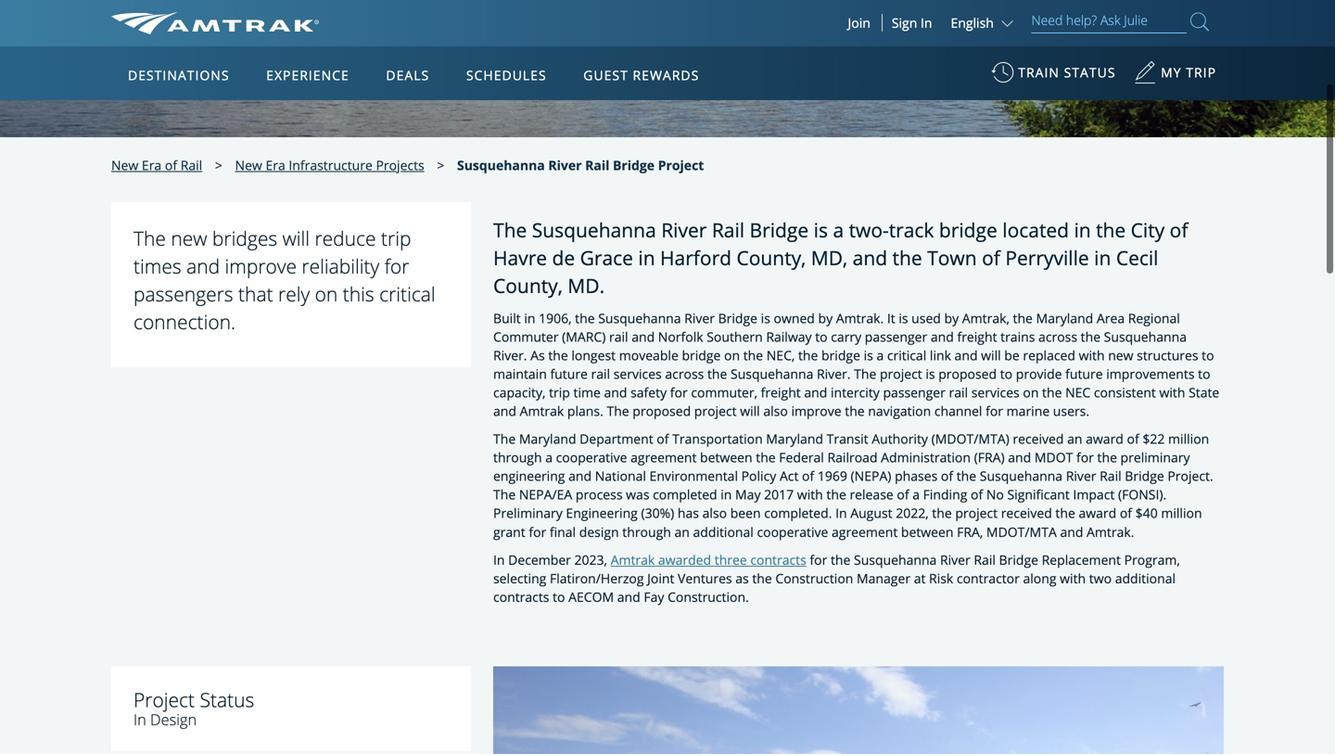 Task type: describe. For each thing, give the bounding box(es) containing it.
for left marine
[[986, 402, 1004, 420]]

replacement
[[1042, 551, 1122, 568]]

susquehanna inside the susquehanna river rail bridge is a two-track bridge located in the city of havre de grace in harford county, md, and the town of perryville in cecil county, md.
[[532, 217, 657, 243]]

for right mdot
[[1077, 449, 1095, 466]]

0 horizontal spatial cooperative
[[556, 449, 628, 466]]

0 vertical spatial proposed
[[939, 365, 997, 383]]

regions map image
[[180, 155, 626, 415]]

projects
[[376, 156, 425, 174]]

of up 2022,
[[897, 486, 910, 503]]

status
[[1065, 64, 1117, 81]]

new era infrastructure projects
[[235, 156, 425, 174]]

new for new era infrastructure projects
[[235, 156, 262, 174]]

department
[[580, 430, 654, 448]]

along
[[1024, 569, 1057, 587]]

1 horizontal spatial agreement
[[832, 523, 898, 541]]

intercity
[[831, 384, 880, 401]]

awarded
[[659, 551, 712, 568]]

susquehanna river rail bridge project
[[457, 156, 704, 174]]

1 horizontal spatial project
[[658, 156, 704, 174]]

risk
[[930, 569, 954, 587]]

1 vertical spatial received
[[1002, 504, 1053, 522]]

is up the intercity
[[864, 347, 874, 364]]

a down phases
[[913, 486, 920, 503]]

0 horizontal spatial county,
[[494, 272, 563, 299]]

1 vertical spatial rail
[[591, 365, 611, 383]]

additional inside the maryland department of transportation maryland transit authority (mdot/mta) received an award of $22 million through a cooperative agreement between the federal railroad administration (fra) and mdot for the preliminary engineering and national environmental policy act of 1969 (nepa) phases of the susquehanna river rail bridge project. the nepa/ea process was completed in may 2017 with the release of a finding of no significant impact (fonsi). preliminary engineering (30%) has also been completed. in august 2022, the project received the award of $40 million grant for final design through an additional cooperative agreement between fra, mdot/mta and amtrak.
[[693, 523, 754, 541]]

perryville
[[1006, 244, 1090, 271]]

southern
[[707, 328, 763, 346]]

improve inside built in 1906, the susquehanna river bridge is owned by amtrak. it is used by amtrak, the maryland area regional commuter (marc) rail and norfolk southern railway to carry passenger and freight trains across the susquehanna river. as the longest moveable bridge on the nec, the bridge is a critical link and will be replaced with new structures to maintain future rail services across the susquehanna river. the project is proposed to provide future improvements to capacity, trip time and safety for commuter, freight and intercity passenger rail services on the nec consistent with state and amtrak plans. the proposed project will also improve the navigation channel for marine users.
[[792, 402, 842, 420]]

1 horizontal spatial freight
[[958, 328, 998, 346]]

1 horizontal spatial services
[[972, 384, 1020, 401]]

construction.
[[668, 588, 749, 606]]

bridge inside the maryland department of transportation maryland transit authority (mdot/mta) received an award of $22 million through a cooperative agreement between the federal railroad administration (fra) and mdot for the preliminary engineering and national environmental policy act of 1969 (nepa) phases of the susquehanna river rail bridge project. the nepa/ea process was completed in may 2017 with the release of a finding of no significant impact (fonsi). preliminary engineering (30%) has also been completed. in august 2022, the project received the award of $40 million grant for final design through an additional cooperative agreement between fra, mdot/mta and amtrak.
[[1126, 467, 1165, 485]]

2022,
[[896, 504, 929, 522]]

commuter
[[494, 328, 559, 346]]

0 horizontal spatial river.
[[494, 347, 527, 364]]

0 horizontal spatial services
[[614, 365, 662, 383]]

river up "de"
[[549, 156, 582, 174]]

it
[[888, 309, 896, 327]]

of left $40
[[1121, 504, 1133, 522]]

project inside the maryland department of transportation maryland transit authority (mdot/mta) received an award of $22 million through a cooperative agreement between the federal railroad administration (fra) and mdot for the preliminary engineering and national environmental policy act of 1969 (nepa) phases of the susquehanna river rail bridge project. the nepa/ea process was completed in may 2017 with the release of a finding of no significant impact (fonsi). preliminary engineering (30%) has also been completed. in august 2022, the project received the award of $40 million grant for final design through an additional cooperative agreement between fra, mdot/mta and amtrak.
[[956, 504, 998, 522]]

1906,
[[539, 309, 572, 327]]

of right the act
[[803, 467, 815, 485]]

join button
[[837, 14, 883, 32]]

is right it
[[899, 309, 909, 327]]

contracts inside for the susquehanna river rail bridge replacement program, selecting flatiron/herzog joint ventures as the construction manager at risk contractor along with two additional contracts to aecom and fay construction.
[[494, 588, 550, 606]]

for right safety
[[671, 384, 688, 401]]

application inside banner
[[180, 155, 626, 415]]

project status in design
[[134, 686, 254, 730]]

of left no
[[971, 486, 984, 503]]

that
[[238, 281, 273, 307]]

(nepa)
[[851, 467, 892, 485]]

0 vertical spatial rail
[[609, 328, 629, 346]]

0 horizontal spatial bridge
[[682, 347, 721, 364]]

rail down destinations
[[181, 156, 202, 174]]

md,
[[812, 244, 848, 271]]

and right link
[[955, 347, 978, 364]]

2 horizontal spatial in
[[921, 14, 933, 32]]

1 vertical spatial on
[[725, 347, 740, 364]]

1 future from the left
[[551, 365, 588, 383]]

susquehanna up moveable
[[599, 309, 681, 327]]

rely
[[278, 281, 310, 307]]

finding
[[924, 486, 968, 503]]

and down the capacity,
[[494, 402, 517, 420]]

new era of rail link
[[111, 156, 202, 174]]

2 by from the left
[[945, 309, 959, 327]]

bridge inside for the susquehanna river rail bridge replacement program, selecting flatiron/herzog joint ventures as the construction manager at risk contractor along with two additional contracts to aecom and fay construction.
[[1000, 551, 1039, 568]]

the up engineering
[[494, 430, 516, 448]]

1 vertical spatial award
[[1079, 504, 1117, 522]]

time
[[574, 384, 601, 401]]

has
[[678, 504, 699, 522]]

status
[[200, 686, 254, 713]]

river inside the susquehanna river rail bridge is a two-track bridge located in the city of havre de grace in harford county, md, and the town of perryville in cecil county, md.
[[662, 217, 707, 243]]

train status
[[1019, 64, 1117, 81]]

safety
[[631, 384, 667, 401]]

1 horizontal spatial will
[[740, 402, 760, 420]]

contractor
[[957, 569, 1020, 587]]

link
[[930, 347, 952, 364]]

program,
[[1125, 551, 1181, 568]]

significant
[[1008, 486, 1070, 503]]

infrastructure
[[289, 156, 373, 174]]

and right time at left bottom
[[604, 384, 628, 401]]

and inside for the susquehanna river rail bridge replacement program, selecting flatiron/herzog joint ventures as the construction manager at risk contractor along with two additional contracts to aecom and fay construction.
[[618, 588, 641, 606]]

1 horizontal spatial bridge
[[822, 347, 861, 364]]

improvements
[[1107, 365, 1195, 383]]

for inside "the new bridges will reduce trip times and improve reliability for passengers that rely on this critical connection."
[[385, 253, 409, 279]]

1 vertical spatial across
[[666, 365, 704, 383]]

moveable
[[619, 347, 679, 364]]

critical inside "the new bridges will reduce trip times and improve reliability for passengers that rely on this critical connection."
[[380, 281, 436, 307]]

to inside for the susquehanna river rail bridge replacement program, selecting flatiron/herzog joint ventures as the construction manager at risk contractor along with two additional contracts to aecom and fay construction.
[[553, 588, 565, 606]]

sign in button
[[892, 14, 933, 32]]

1 vertical spatial an
[[675, 523, 690, 541]]

reliability
[[302, 253, 380, 279]]

rail inside for the susquehanna river rail bridge replacement program, selecting flatiron/herzog joint ventures as the construction manager at risk contractor along with two additional contracts to aecom and fay construction.
[[974, 551, 996, 568]]

regional
[[1129, 309, 1181, 327]]

flatiron/herzog
[[550, 569, 644, 587]]

in inside project status in design
[[134, 709, 146, 730]]

design
[[580, 523, 619, 541]]

$40
[[1136, 504, 1158, 522]]

0 vertical spatial received
[[1013, 430, 1065, 448]]

manager
[[857, 569, 911, 587]]

new for new era of rail
[[111, 156, 139, 174]]

is left the owned
[[761, 309, 771, 327]]

nec
[[1066, 384, 1091, 401]]

built
[[494, 309, 521, 327]]

1 vertical spatial proposed
[[633, 402, 691, 420]]

was
[[626, 486, 650, 503]]

also inside the maryland department of transportation maryland transit authority (mdot/mta) received an award of $22 million through a cooperative agreement between the federal railroad administration (fra) and mdot for the preliminary engineering and national environmental policy act of 1969 (nepa) phases of the susquehanna river rail bridge project. the nepa/ea process was completed in may 2017 with the release of a finding of no significant impact (fonsi). preliminary engineering (30%) has also been completed. in august 2022, the project received the award of $40 million grant for final design through an additional cooperative agreement between fra, mdot/mta and amtrak.
[[703, 504, 727, 522]]

rewards
[[633, 66, 700, 84]]

been
[[731, 504, 761, 522]]

on inside "the new bridges will reduce trip times and improve reliability for passengers that rely on this critical connection."
[[315, 281, 338, 307]]

0 horizontal spatial freight
[[761, 384, 801, 401]]

deals button
[[379, 49, 437, 101]]

in left cecil
[[1095, 244, 1112, 271]]

the susquehanna river rail bridge is a two-track bridge located in the city of havre de grace in harford county, md, and the town of perryville in cecil county, md.
[[494, 217, 1189, 299]]

experience
[[266, 66, 350, 84]]

of left the $22
[[1128, 430, 1140, 448]]

connection.
[[134, 309, 236, 335]]

additional inside for the susquehanna river rail bridge replacement program, selecting flatiron/herzog joint ventures as the construction manager at risk contractor along with two additional contracts to aecom and fay construction.
[[1116, 569, 1176, 587]]

in up perryville
[[1075, 217, 1092, 243]]

for down 'preliminary'
[[529, 523, 547, 541]]

amtrak inside built in 1906, the susquehanna river bridge is owned by amtrak. it is used by amtrak, the maryland area regional commuter (marc) rail and norfolk southern railway to carry passenger and freight trains across the susquehanna river. as the longest moveable bridge on the nec, the bridge is a critical link and will be replaced with new structures to maintain future rail services across the susquehanna river. the project is proposed to provide future improvements to capacity, trip time and safety for commuter, freight and intercity passenger rail services on the nec consistent with state and amtrak plans. the proposed project will also improve the navigation channel for marine users.
[[520, 402, 564, 420]]

0 vertical spatial million
[[1169, 430, 1210, 448]]

1 horizontal spatial an
[[1068, 430, 1083, 448]]

longest
[[572, 347, 616, 364]]

english
[[951, 14, 994, 32]]

nec,
[[767, 347, 795, 364]]

in december 2023, amtrak awarded three contracts
[[494, 551, 807, 568]]

2 vertical spatial on
[[1024, 384, 1039, 401]]

will inside "the new bridges will reduce trip times and improve reliability for passengers that rely on this critical connection."
[[283, 225, 310, 251]]

2 vertical spatial rail
[[950, 384, 969, 401]]

0 vertical spatial across
[[1039, 328, 1078, 346]]

susquehanna inside the maryland department of transportation maryland transit authority (mdot/mta) received an award of $22 million through a cooperative agreement between the federal railroad administration (fra) and mdot for the preliminary engineering and national environmental policy act of 1969 (nepa) phases of the susquehanna river rail bridge project. the nepa/ea process was completed in may 2017 with the release of a finding of no significant impact (fonsi). preliminary engineering (30%) has also been completed. in august 2022, the project received the award of $40 million grant for final design through an additional cooperative agreement between fra, mdot/mta and amtrak.
[[980, 467, 1063, 485]]

the inside "the new bridges will reduce trip times and improve reliability for passengers that rely on this critical connection."
[[134, 225, 166, 251]]

and up replacement
[[1061, 523, 1084, 541]]

design
[[150, 709, 197, 730]]

train
[[1019, 64, 1060, 81]]

and up link
[[931, 328, 954, 346]]

is inside the susquehanna river rail bridge is a two-track bridge located in the city of havre de grace in harford county, md, and the town of perryville in cecil county, md.
[[814, 217, 828, 243]]

times
[[134, 253, 181, 279]]

0 vertical spatial award
[[1086, 430, 1124, 448]]

0 vertical spatial passenger
[[865, 328, 928, 346]]

of up finding
[[942, 467, 954, 485]]

era for infrastructure
[[266, 156, 285, 174]]

river inside the maryland department of transportation maryland transit authority (mdot/mta) received an award of $22 million through a cooperative agreement between the federal railroad administration (fra) and mdot for the preliminary engineering and national environmental policy act of 1969 (nepa) phases of the susquehanna river rail bridge project. the nepa/ea process was completed in may 2017 with the release of a finding of no significant impact (fonsi). preliminary engineering (30%) has also been completed. in august 2022, the project received the award of $40 million grant for final design through an additional cooperative agreement between fra, mdot/mta and amtrak.
[[1067, 467, 1097, 485]]

0 vertical spatial agreement
[[631, 449, 697, 466]]

fay
[[644, 588, 665, 606]]

Please enter your search item search field
[[1032, 9, 1187, 33]]

my trip button
[[1135, 55, 1217, 100]]

be
[[1005, 347, 1020, 364]]

schedules link
[[459, 46, 554, 100]]

river inside built in 1906, the susquehanna river bridge is owned by amtrak. it is used by amtrak, the maryland area regional commuter (marc) rail and norfolk southern railway to carry passenger and freight trains across the susquehanna river. as the longest moveable bridge on the nec, the bridge is a critical link and will be replaced with new structures to maintain future rail services across the susquehanna river. the project is proposed to provide future improvements to capacity, trip time and safety for commuter, freight and intercity passenger rail services on the nec consistent with state and amtrak plans. the proposed project will also improve the navigation channel for marine users.
[[685, 309, 715, 327]]

the up 'preliminary'
[[494, 486, 516, 503]]

susquehanna down nec,
[[731, 365, 814, 383]]

my trip
[[1162, 64, 1217, 81]]

commuter,
[[691, 384, 758, 401]]

mdot/mta
[[987, 523, 1057, 541]]

in inside the maryland department of transportation maryland transit authority (mdot/mta) received an award of $22 million through a cooperative agreement between the federal railroad administration (fra) and mdot for the preliminary engineering and national environmental policy act of 1969 (nepa) phases of the susquehanna river rail bridge project. the nepa/ea process was completed in may 2017 with the release of a finding of no significant impact (fonsi). preliminary engineering (30%) has also been completed. in august 2022, the project received the award of $40 million grant for final design through an additional cooperative agreement between fra, mdot/mta and amtrak.
[[721, 486, 732, 503]]

as
[[531, 347, 545, 364]]

and up moveable
[[632, 328, 655, 346]]

is down link
[[926, 365, 936, 383]]

$22
[[1143, 430, 1166, 448]]

trains
[[1001, 328, 1036, 346]]

rail down the "guest"
[[585, 156, 610, 174]]

maryland inside built in 1906, the susquehanna river bridge is owned by amtrak. it is used by amtrak, the maryland area regional commuter (marc) rail and norfolk southern railway to carry passenger and freight trains across the susquehanna river. as the longest moveable bridge on the nec, the bridge is a critical link and will be replaced with new structures to maintain future rail services across the susquehanna river. the project is proposed to provide future improvements to capacity, trip time and safety for commuter, freight and intercity passenger rail services on the nec consistent with state and amtrak plans. the proposed project will also improve the navigation channel for marine users.
[[1037, 309, 1094, 327]]

maintain
[[494, 365, 547, 383]]

act
[[780, 467, 799, 485]]

reduce
[[315, 225, 376, 251]]

2017
[[765, 486, 794, 503]]

ventures
[[678, 569, 733, 587]]

susquehanna down regional
[[1105, 328, 1187, 346]]

english button
[[951, 14, 1018, 32]]

track
[[889, 217, 935, 243]]

a up engineering
[[546, 449, 553, 466]]

grace
[[580, 244, 634, 271]]

release
[[850, 486, 894, 503]]

1 vertical spatial passenger
[[884, 384, 946, 401]]

bridge inside built in 1906, the susquehanna river bridge is owned by amtrak. it is used by amtrak, the maryland area regional commuter (marc) rail and norfolk southern railway to carry passenger and freight trains across the susquehanna river. as the longest moveable bridge on the nec, the bridge is a critical link and will be replaced with new structures to maintain future rail services across the susquehanna river. the project is proposed to provide future improvements to capacity, trip time and safety for commuter, freight and intercity passenger rail services on the nec consistent with state and amtrak plans. the proposed project will also improve the navigation channel for marine users.
[[719, 309, 758, 327]]

navigation
[[869, 402, 932, 420]]



Task type: vqa. For each thing, say whether or not it's contained in the screenshot.
Engineering
yes



Task type: locate. For each thing, give the bounding box(es) containing it.
at
[[914, 569, 926, 587]]

future up time at left bottom
[[551, 365, 588, 383]]

0 horizontal spatial new
[[111, 156, 139, 174]]

0 vertical spatial amtrak.
[[837, 309, 884, 327]]

2 future from the left
[[1066, 365, 1104, 383]]

award
[[1086, 430, 1124, 448], [1079, 504, 1117, 522]]

1 vertical spatial trip
[[549, 384, 570, 401]]

rail up channel
[[950, 384, 969, 401]]

0 horizontal spatial through
[[494, 449, 542, 466]]

1 vertical spatial critical
[[888, 347, 927, 364]]

0 vertical spatial between
[[700, 449, 753, 466]]

trip right reduce
[[381, 225, 411, 251]]

trip inside "the new bridges will reduce trip times and improve reliability for passengers that rely on this critical connection."
[[381, 225, 411, 251]]

1 vertical spatial agreement
[[832, 523, 898, 541]]

across
[[1039, 328, 1078, 346], [666, 365, 704, 383]]

for right reliability
[[385, 253, 409, 279]]

railroad
[[828, 449, 878, 466]]

across down norfolk
[[666, 365, 704, 383]]

0 horizontal spatial critical
[[380, 281, 436, 307]]

structures
[[1138, 347, 1199, 364]]

bridges
[[212, 225, 278, 251]]

federal
[[780, 449, 825, 466]]

banner containing join
[[0, 0, 1336, 428]]

1 horizontal spatial amtrak.
[[1087, 523, 1135, 541]]

1 horizontal spatial through
[[623, 523, 672, 541]]

1 horizontal spatial contracts
[[751, 551, 807, 568]]

project
[[880, 365, 923, 383], [695, 402, 737, 420], [956, 504, 998, 522]]

to
[[816, 328, 828, 346], [1202, 347, 1215, 364], [1001, 365, 1013, 383], [1199, 365, 1211, 383], [553, 588, 565, 606]]

1 vertical spatial between
[[902, 523, 954, 541]]

sign in
[[892, 14, 933, 32]]

0 horizontal spatial by
[[819, 309, 833, 327]]

0 horizontal spatial amtrak
[[520, 402, 564, 420]]

rail
[[181, 156, 202, 174], [585, 156, 610, 174], [712, 217, 745, 243], [1100, 467, 1122, 485], [974, 551, 996, 568]]

no
[[987, 486, 1005, 503]]

0 horizontal spatial an
[[675, 523, 690, 541]]

1 vertical spatial project
[[134, 686, 195, 713]]

era for of
[[142, 156, 162, 174]]

and left 'fay' on the left bottom
[[618, 588, 641, 606]]

bridge down guest rewards
[[613, 156, 655, 174]]

2 horizontal spatial maryland
[[1037, 309, 1094, 327]]

0 horizontal spatial also
[[703, 504, 727, 522]]

susquehanna down schedules
[[457, 156, 545, 174]]

susquehanna up grace
[[532, 217, 657, 243]]

0 horizontal spatial between
[[700, 449, 753, 466]]

million right $40
[[1162, 504, 1203, 522]]

on
[[315, 281, 338, 307], [725, 347, 740, 364], [1024, 384, 1039, 401]]

1969
[[818, 467, 848, 485]]

0 horizontal spatial trip
[[381, 225, 411, 251]]

0 vertical spatial in
[[921, 14, 933, 32]]

0 horizontal spatial in
[[134, 709, 146, 730]]

destinations button
[[121, 49, 237, 101]]

administration
[[881, 449, 971, 466]]

also right has
[[703, 504, 727, 522]]

1 horizontal spatial maryland
[[767, 430, 824, 448]]

(mdot/mta)
[[932, 430, 1010, 448]]

contracts down selecting
[[494, 588, 550, 606]]

join
[[848, 14, 871, 32]]

1 horizontal spatial future
[[1066, 365, 1104, 383]]

engineering
[[566, 504, 638, 522]]

is up md,
[[814, 217, 828, 243]]

2 new from the left
[[235, 156, 262, 174]]

1 vertical spatial through
[[623, 523, 672, 541]]

0 vertical spatial additional
[[693, 523, 754, 541]]

between
[[700, 449, 753, 466], [902, 523, 954, 541]]

md.
[[568, 272, 605, 299]]

amtrak image
[[111, 12, 319, 34]]

1 horizontal spatial amtrak
[[611, 551, 655, 568]]

critical right this
[[380, 281, 436, 307]]

and inside the susquehanna river rail bridge is a two-track bridge located in the city of havre de grace in harford county, md, and the town of perryville in cecil county, md.
[[853, 244, 888, 271]]

the up the intercity
[[855, 365, 877, 383]]

an
[[1068, 430, 1083, 448], [675, 523, 690, 541]]

through up engineering
[[494, 449, 542, 466]]

2 horizontal spatial project
[[956, 504, 998, 522]]

river up harford
[[662, 217, 707, 243]]

0 vertical spatial services
[[614, 365, 662, 383]]

city
[[1131, 217, 1165, 243]]

county,
[[737, 244, 806, 271], [494, 272, 563, 299]]

river. up maintain
[[494, 347, 527, 364]]

0 horizontal spatial new
[[171, 225, 207, 251]]

new inside "the new bridges will reduce trip times and improve reliability for passengers that rely on this critical connection."
[[171, 225, 207, 251]]

1 horizontal spatial on
[[725, 347, 740, 364]]

amtrak. up carry
[[837, 309, 884, 327]]

the inside the susquehanna river rail bridge is a two-track bridge located in the city of havre de grace in harford county, md, and the town of perryville in cecil county, md.
[[494, 217, 527, 243]]

of right town
[[983, 244, 1001, 271]]

on up marine
[[1024, 384, 1039, 401]]

susquehanna up significant
[[980, 467, 1063, 485]]

1 vertical spatial new
[[1109, 347, 1134, 364]]

1 horizontal spatial trip
[[549, 384, 570, 401]]

rail up harford
[[712, 217, 745, 243]]

0 horizontal spatial amtrak.
[[837, 309, 884, 327]]

schedules
[[467, 66, 547, 84]]

freight down the amtrak,
[[958, 328, 998, 346]]

bridge
[[940, 217, 998, 243], [682, 347, 721, 364], [822, 347, 861, 364]]

will left be
[[982, 347, 1002, 364]]

0 horizontal spatial era
[[142, 156, 162, 174]]

future up nec
[[1066, 365, 1104, 383]]

amtrak. inside the maryland department of transportation maryland transit authority (mdot/mta) received an award of $22 million through a cooperative agreement between the federal railroad administration (fra) and mdot for the preliminary engineering and national environmental policy act of 1969 (nepa) phases of the susquehanna river rail bridge project. the nepa/ea process was completed in may 2017 with the release of a finding of no significant impact (fonsi). preliminary engineering (30%) has also been completed. in august 2022, the project received the award of $40 million grant for final design through an additional cooperative agreement between fra, mdot/mta and amtrak.
[[1087, 523, 1135, 541]]

era
[[142, 156, 162, 174], [266, 156, 285, 174]]

for the susquehanna river rail bridge replacement program, selecting flatiron/herzog joint ventures as the construction manager at risk contractor along with two additional contracts to aecom and fay construction.
[[494, 551, 1181, 606]]

critical left link
[[888, 347, 927, 364]]

experience button
[[259, 49, 357, 101]]

application
[[180, 155, 626, 415]]

maryland up the replaced
[[1037, 309, 1094, 327]]

carry
[[831, 328, 862, 346]]

mdot
[[1035, 449, 1074, 466]]

amtrak awarded three contracts link
[[611, 551, 807, 568]]

1 horizontal spatial project
[[880, 365, 923, 383]]

engineering
[[494, 467, 565, 485]]

in up commuter
[[524, 309, 536, 327]]

1 vertical spatial in
[[494, 551, 505, 568]]

by right used
[[945, 309, 959, 327]]

railway
[[767, 328, 812, 346]]

in left may
[[721, 486, 732, 503]]

owned
[[774, 309, 815, 327]]

for inside for the susquehanna river rail bridge replacement program, selecting flatiron/herzog joint ventures as the construction manager at risk contractor along with two additional contracts to aecom and fay construction.
[[810, 551, 828, 568]]

the up "department"
[[607, 402, 630, 420]]

services up safety
[[614, 365, 662, 383]]

0 vertical spatial new
[[171, 225, 207, 251]]

1 vertical spatial county,
[[494, 272, 563, 299]]

joint
[[648, 569, 675, 587]]

and right (fra)
[[1009, 449, 1032, 466]]

train status link
[[992, 55, 1117, 100]]

search icon image
[[1191, 9, 1210, 34]]

0 horizontal spatial maryland
[[519, 430, 577, 448]]

0 horizontal spatial across
[[666, 365, 704, 383]]

havre
[[494, 244, 547, 271]]

also inside built in 1906, the susquehanna river bridge is owned by amtrak. it is used by amtrak, the maryland area regional commuter (marc) rail and norfolk southern railway to carry passenger and freight trains across the susquehanna river. as the longest moveable bridge on the nec, the bridge is a critical link and will be replaced with new structures to maintain future rail services across the susquehanna river. the project is proposed to provide future improvements to capacity, trip time and safety for commuter, freight and intercity passenger rail services on the nec consistent with state and amtrak plans. the proposed project will also improve the navigation channel for marine users.
[[764, 402, 788, 420]]

passenger up navigation
[[884, 384, 946, 401]]

with up completed. in on the bottom
[[798, 486, 824, 503]]

million right the $22
[[1169, 430, 1210, 448]]

with down replacement
[[1061, 569, 1086, 587]]

with down 'improvements'
[[1160, 384, 1186, 401]]

and left the intercity
[[805, 384, 828, 401]]

cooperative down completed. in on the bottom
[[757, 523, 829, 541]]

0 vertical spatial improve
[[225, 253, 297, 279]]

1 vertical spatial cooperative
[[757, 523, 829, 541]]

guest
[[584, 66, 629, 84]]

grant
[[494, 523, 526, 541]]

plans.
[[568, 402, 604, 420]]

amtrak. inside built in 1906, the susquehanna river bridge is owned by amtrak. it is used by amtrak, the maryland area regional commuter (marc) rail and norfolk southern railway to carry passenger and freight trains across the susquehanna river. as the longest moveable bridge on the nec, the bridge is a critical link and will be replaced with new structures to maintain future rail services across the susquehanna river. the project is proposed to provide future improvements to capacity, trip time and safety for commuter, freight and intercity passenger rail services on the nec consistent with state and amtrak plans. the proposed project will also improve the navigation channel for marine users.
[[837, 309, 884, 327]]

amtrak
[[520, 402, 564, 420], [611, 551, 655, 568]]

two
[[1090, 569, 1112, 587]]

new up 'improvements'
[[1109, 347, 1134, 364]]

1 horizontal spatial also
[[764, 402, 788, 420]]

2 vertical spatial project
[[956, 504, 998, 522]]

for
[[385, 253, 409, 279], [671, 384, 688, 401], [986, 402, 1004, 420], [1077, 449, 1095, 466], [529, 523, 547, 541], [810, 551, 828, 568]]

critical inside built in 1906, the susquehanna river bridge is owned by amtrak. it is used by amtrak, the maryland area regional commuter (marc) rail and norfolk southern railway to carry passenger and freight trains across the susquehanna river. as the longest moveable bridge on the nec, the bridge is a critical link and will be replaced with new structures to maintain future rail services across the susquehanna river. the project is proposed to provide future improvements to capacity, trip time and safety for commuter, freight and intercity passenger rail services on the nec consistent with state and amtrak plans. the proposed project will also improve the navigation channel for marine users.
[[888, 347, 927, 364]]

1 vertical spatial additional
[[1116, 569, 1176, 587]]

with up nec
[[1079, 347, 1105, 364]]

agreement up environmental
[[631, 449, 697, 466]]

channel
[[935, 402, 983, 420]]

river up risk in the right bottom of the page
[[941, 551, 971, 568]]

environmental
[[650, 467, 738, 485]]

project
[[658, 156, 704, 174], [134, 686, 195, 713]]

freight down nec,
[[761, 384, 801, 401]]

a inside the susquehanna river rail bridge is a two-track bridge located in the city of havre de grace in harford county, md, and the town of perryville in cecil county, md.
[[833, 217, 844, 243]]

0 vertical spatial freight
[[958, 328, 998, 346]]

1 vertical spatial river.
[[817, 365, 851, 383]]

river inside for the susquehanna river rail bridge replacement program, selecting flatiron/herzog joint ventures as the construction manager at risk contractor along with two additional contracts to aecom and fay construction.
[[941, 551, 971, 568]]

0 vertical spatial project
[[658, 156, 704, 174]]

passengers
[[134, 281, 233, 307]]

0 vertical spatial cooperative
[[556, 449, 628, 466]]

0 vertical spatial through
[[494, 449, 542, 466]]

a inside built in 1906, the susquehanna river bridge is owned by amtrak. it is used by amtrak, the maryland area regional commuter (marc) rail and norfolk southern railway to carry passenger and freight trains across the susquehanna river. as the longest moveable bridge on the nec, the bridge is a critical link and will be replaced with new structures to maintain future rail services across the susquehanna river. the project is proposed to provide future improvements to capacity, trip time and safety for commuter, freight and intercity passenger rail services on the nec consistent with state and amtrak plans. the proposed project will also improve the navigation channel for marine users.
[[877, 347, 884, 364]]

0 vertical spatial also
[[764, 402, 788, 420]]

amtrak down the capacity,
[[520, 402, 564, 420]]

banner
[[0, 0, 1336, 428]]

project.
[[1168, 467, 1214, 485]]

1 vertical spatial contracts
[[494, 588, 550, 606]]

new inside built in 1906, the susquehanna river bridge is owned by amtrak. it is used by amtrak, the maryland area regional commuter (marc) rail and norfolk southern railway to carry passenger and freight trains across the susquehanna river. as the longest moveable bridge on the nec, the bridge is a critical link and will be replaced with new structures to maintain future rail services across the susquehanna river. the project is proposed to provide future improvements to capacity, trip time and safety for commuter, freight and intercity passenger rail services on the nec consistent with state and amtrak plans. the proposed project will also improve the navigation channel for marine users.
[[1109, 347, 1134, 364]]

improve inside "the new bridges will reduce trip times and improve reliability for passengers that rely on this critical connection."
[[225, 253, 297, 279]]

with inside for the susquehanna river rail bridge replacement program, selecting flatiron/herzog joint ventures as the construction manager at risk contractor along with two additional contracts to aecom and fay construction.
[[1061, 569, 1086, 587]]

also up the "federal"
[[764, 402, 788, 420]]

2023,
[[575, 551, 608, 568]]

completed. in
[[765, 504, 848, 522]]

destinations
[[128, 66, 230, 84]]

rail down longest
[[591, 365, 611, 383]]

through down (30%)
[[623, 523, 672, 541]]

area
[[1097, 309, 1125, 327]]

august
[[851, 504, 893, 522]]

project inside project status in design
[[134, 686, 195, 713]]

of right "department"
[[657, 430, 669, 448]]

improve up that
[[225, 253, 297, 279]]

0 vertical spatial river.
[[494, 347, 527, 364]]

1 by from the left
[[819, 309, 833, 327]]

the up havre at the left
[[494, 217, 527, 243]]

project down rewards
[[658, 156, 704, 174]]

river up impact
[[1067, 467, 1097, 485]]

river. up the intercity
[[817, 365, 851, 383]]

trip inside built in 1906, the susquehanna river bridge is owned by amtrak. it is used by amtrak, the maryland area regional commuter (marc) rail and norfolk southern railway to carry passenger and freight trains across the susquehanna river. as the longest moveable bridge on the nec, the bridge is a critical link and will be replaced with new structures to maintain future rail services across the susquehanna river. the project is proposed to provide future improvements to capacity, trip time and safety for commuter, freight and intercity passenger rail services on the nec consistent with state and amtrak plans. the proposed project will also improve the navigation channel for marine users.
[[549, 384, 570, 401]]

1 horizontal spatial across
[[1039, 328, 1078, 346]]

of right city
[[1170, 217, 1189, 243]]

1 vertical spatial amtrak.
[[1087, 523, 1135, 541]]

0 vertical spatial trip
[[381, 225, 411, 251]]

rail inside the maryland department of transportation maryland transit authority (mdot/mta) received an award of $22 million through a cooperative agreement between the federal railroad administration (fra) and mdot for the preliminary engineering and national environmental policy act of 1969 (nepa) phases of the susquehanna river rail bridge project. the nepa/ea process was completed in may 2017 with the release of a finding of no significant impact (fonsi). preliminary engineering (30%) has also been completed. in august 2022, the project received the award of $40 million grant for final design through an additional cooperative agreement between fra, mdot/mta and amtrak.
[[1100, 467, 1122, 485]]

1 horizontal spatial additional
[[1116, 569, 1176, 587]]

1 vertical spatial will
[[982, 347, 1002, 364]]

1 horizontal spatial critical
[[888, 347, 927, 364]]

0 vertical spatial contracts
[[751, 551, 807, 568]]

received up mdot/mta
[[1002, 504, 1053, 522]]

2 horizontal spatial bridge
[[940, 217, 998, 243]]

in inside built in 1906, the susquehanna river bridge is owned by amtrak. it is used by amtrak, the maryland area regional commuter (marc) rail and norfolk southern railway to carry passenger and freight trains across the susquehanna river. as the longest moveable bridge on the nec, the bridge is a critical link and will be replaced with new structures to maintain future rail services across the susquehanna river. the project is proposed to provide future improvements to capacity, trip time and safety for commuter, freight and intercity passenger rail services on the nec consistent with state and amtrak plans. the proposed project will also improve the navigation channel for marine users.
[[524, 309, 536, 327]]

new up times
[[171, 225, 207, 251]]

norfolk
[[658, 328, 704, 346]]

susquehanna up the manager
[[854, 551, 937, 568]]

and up process
[[569, 467, 592, 485]]

aecom
[[569, 588, 614, 606]]

maryland up engineering
[[519, 430, 577, 448]]

and inside "the new bridges will reduce trip times and improve reliability for passengers that rely on this critical connection."
[[187, 253, 220, 279]]

national
[[595, 467, 647, 485]]

award down users.
[[1086, 430, 1124, 448]]

1 new from the left
[[111, 156, 139, 174]]

0 vertical spatial critical
[[380, 281, 436, 307]]

1 horizontal spatial cooperative
[[757, 523, 829, 541]]

by up carry
[[819, 309, 833, 327]]

will left reduce
[[283, 225, 310, 251]]

maryland up the "federal"
[[767, 430, 824, 448]]

transportation
[[673, 430, 763, 448]]

improve up transit
[[792, 402, 842, 420]]

received
[[1013, 430, 1065, 448], [1002, 504, 1053, 522]]

susquehanna river rail bridge project link
[[457, 156, 704, 174]]

1 horizontal spatial improve
[[792, 402, 842, 420]]

a
[[833, 217, 844, 243], [877, 347, 884, 364], [546, 449, 553, 466], [913, 486, 920, 503]]

susquehanna inside for the susquehanna river rail bridge replacement program, selecting flatiron/herzog joint ventures as the construction manager at risk contractor along with two additional contracts to aecom and fay construction.
[[854, 551, 937, 568]]

1 vertical spatial amtrak
[[611, 551, 655, 568]]

0 horizontal spatial agreement
[[631, 449, 697, 466]]

1 horizontal spatial county,
[[737, 244, 806, 271]]

will down commuter,
[[740, 402, 760, 420]]

services up marine
[[972, 384, 1020, 401]]

1 horizontal spatial era
[[266, 156, 285, 174]]

guest rewards
[[584, 66, 700, 84]]

bridge inside the susquehanna river rail bridge is a two-track bridge located in the city of havre de grace in harford county, md, and the town of perryville in cecil county, md.
[[750, 217, 809, 243]]

0 vertical spatial project
[[880, 365, 923, 383]]

1 horizontal spatial river.
[[817, 365, 851, 383]]

new era infrastructure projects link
[[235, 156, 425, 174]]

cooperative down "department"
[[556, 449, 628, 466]]

1 horizontal spatial new
[[1109, 347, 1134, 364]]

with inside the maryland department of transportation maryland transit authority (mdot/mta) received an award of $22 million through a cooperative agreement between the federal railroad administration (fra) and mdot for the preliminary engineering and national environmental policy act of 1969 (nepa) phases of the susquehanna river rail bridge project. the nepa/ea process was completed in may 2017 with the release of a finding of no significant impact (fonsi). preliminary engineering (30%) has also been completed. in august 2022, the project received the award of $40 million grant for final design through an additional cooperative agreement between fra, mdot/mta and amtrak.
[[798, 486, 824, 503]]

1 horizontal spatial proposed
[[939, 365, 997, 383]]

1 vertical spatial services
[[972, 384, 1020, 401]]

1 vertical spatial million
[[1162, 504, 1203, 522]]

a up md,
[[833, 217, 844, 243]]

2 horizontal spatial on
[[1024, 384, 1039, 401]]

additional up the three
[[693, 523, 754, 541]]

de
[[552, 244, 575, 271]]

bridge inside the susquehanna river rail bridge is a two-track bridge located in the city of havre de grace in harford county, md, and the town of perryville in cecil county, md.
[[940, 217, 998, 243]]

million
[[1169, 430, 1210, 448], [1162, 504, 1203, 522]]

process
[[576, 486, 623, 503]]

in
[[1075, 217, 1092, 243], [639, 244, 656, 271], [1095, 244, 1112, 271], [524, 309, 536, 327], [721, 486, 732, 503]]

proposed down safety
[[633, 402, 691, 420]]

bridge up town
[[940, 217, 998, 243]]

bridge down mdot/mta
[[1000, 551, 1039, 568]]

2 era from the left
[[266, 156, 285, 174]]

replaced
[[1024, 347, 1076, 364]]

2 vertical spatial will
[[740, 402, 760, 420]]

1 horizontal spatial by
[[945, 309, 959, 327]]

passenger down it
[[865, 328, 928, 346]]

1 horizontal spatial in
[[494, 551, 505, 568]]

harford
[[661, 244, 732, 271]]

1 vertical spatial improve
[[792, 402, 842, 420]]

between down transportation
[[700, 449, 753, 466]]

(fonsi).
[[1119, 486, 1167, 503]]

1 vertical spatial project
[[695, 402, 737, 420]]

preliminary
[[1121, 449, 1191, 466]]

of down destinations
[[165, 156, 177, 174]]

rail inside the susquehanna river rail bridge is a two-track bridge located in the city of havre de grace in harford county, md, and the town of perryville in cecil county, md.
[[712, 217, 745, 243]]

0 vertical spatial an
[[1068, 430, 1083, 448]]

on down southern
[[725, 347, 740, 364]]

project down commuter,
[[695, 402, 737, 420]]

0 horizontal spatial additional
[[693, 523, 754, 541]]

2 horizontal spatial will
[[982, 347, 1002, 364]]

bridge
[[613, 156, 655, 174], [750, 217, 809, 243], [719, 309, 758, 327], [1126, 467, 1165, 485], [1000, 551, 1039, 568]]

1 vertical spatial freight
[[761, 384, 801, 401]]

0 vertical spatial county,
[[737, 244, 806, 271]]

in right grace
[[639, 244, 656, 271]]

county, left md,
[[737, 244, 806, 271]]

bridge up (fonsi).
[[1126, 467, 1165, 485]]

bridge up southern
[[719, 309, 758, 327]]

1 era from the left
[[142, 156, 162, 174]]



